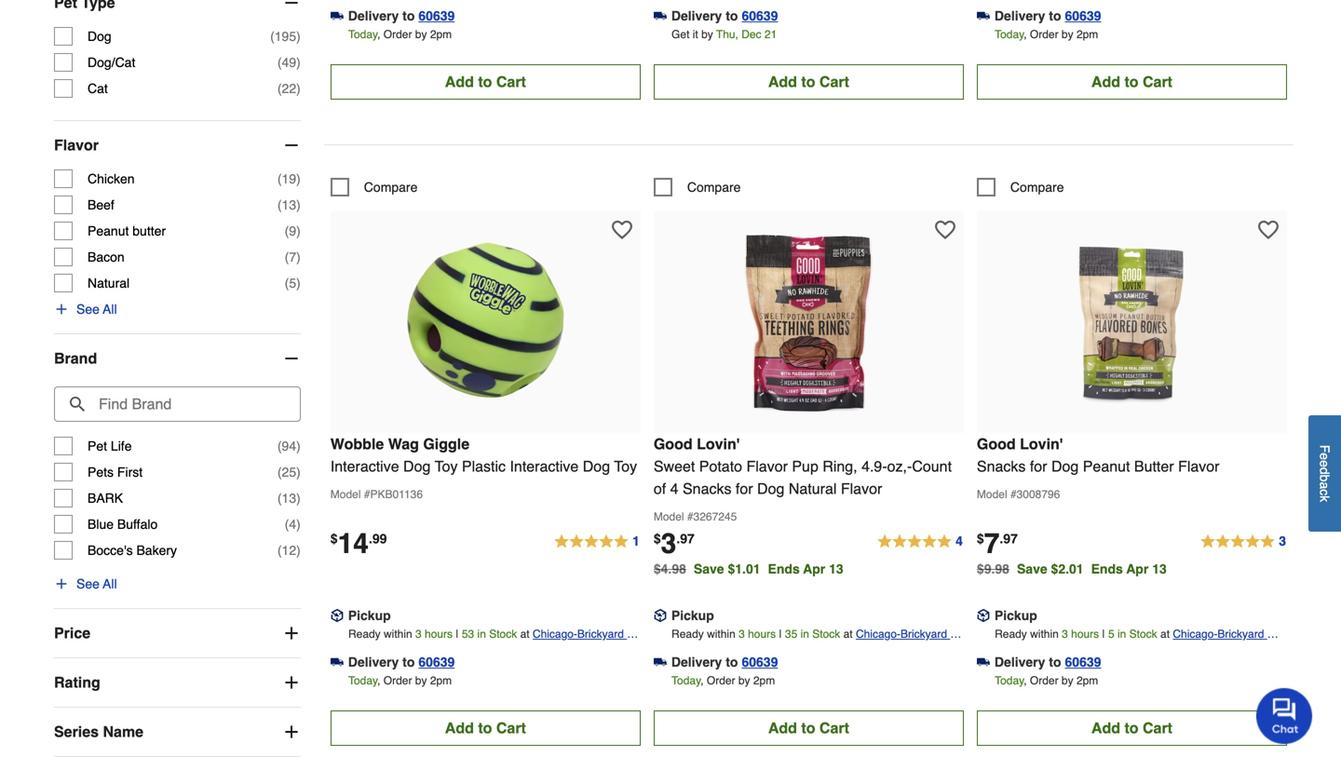 Task type: describe. For each thing, give the bounding box(es) containing it.
25
[[282, 465, 296, 480]]

ready within 3 hours | 5 in stock at chicago-brickyard lowe's
[[995, 628, 1267, 659]]

actual price $3.97 element
[[654, 528, 695, 560]]

) for peanut butter
[[296, 224, 301, 239]]

delivery for truck filled icon related to ready within 3 hours | 53 in stock at chicago-brickyard lowe's
[[348, 655, 399, 670]]

bocce's
[[88, 543, 133, 558]]

( 94 )
[[277, 439, 301, 454]]

bakery
[[136, 543, 177, 558]]

1
[[633, 534, 640, 549]]

get
[[672, 28, 690, 41]]

60639 button for truck filled icon related to ready within 3 hours | 53 in stock at chicago-brickyard lowe's
[[419, 653, 455, 671]]

195
[[275, 29, 296, 44]]

) for dog
[[296, 29, 301, 44]]

0 vertical spatial natural
[[88, 276, 130, 291]]

chicago- for ready within 3 hours | 53 in stock at chicago-brickyard lowe's
[[533, 628, 577, 641]]

) for bark
[[296, 491, 301, 506]]

( for beef
[[277, 198, 282, 212]]

truck filled image for ready within 3 hours | 5 in stock at chicago-brickyard lowe's
[[977, 656, 990, 669]]

lowe's for 5
[[1173, 646, 1207, 659]]

( 12 )
[[277, 543, 301, 558]]

94
[[282, 439, 296, 454]]

oz,-
[[887, 458, 912, 475]]

delivery for truck filled icon corresponding to ready within 3 hours | 35 in stock at chicago-brickyard lowe's
[[671, 655, 722, 670]]

60639 for truck filled icon associated with ready within 3 hours | 5 in stock at chicago-brickyard lowe's
[[1065, 655, 1101, 670]]

today for ready within 3 hours | 35 in stock at chicago-brickyard lowe's
[[672, 674, 701, 687]]

rating button
[[54, 659, 301, 707]]

blue buffalo
[[88, 517, 158, 532]]

$2.01
[[1051, 562, 1084, 576]]

| for 5
[[1102, 628, 1105, 641]]

was price $9.98 element
[[977, 557, 1017, 576]]

pickup for ready within 3 hours | 53 in stock at chicago-brickyard lowe's
[[348, 608, 391, 623]]

first
[[117, 465, 143, 480]]

flavor left pup
[[747, 458, 788, 475]]

) for pets first
[[296, 465, 301, 480]]

pkb01136
[[370, 488, 423, 501]]

$ for 3
[[654, 531, 661, 546]]

brickyard for ready within 3 hours | 53 in stock at chicago-brickyard lowe's
[[577, 628, 624, 641]]

2 e from the top
[[1318, 460, 1332, 467]]

f
[[1318, 445, 1332, 453]]

chicago-brickyard lowe's button for ready within 3 hours | 5 in stock at chicago-brickyard lowe's
[[1173, 625, 1287, 659]]

) for bocce's bakery
[[296, 543, 301, 558]]

in for 5
[[1118, 628, 1126, 641]]

bocce's bakery
[[88, 543, 177, 558]]

life
[[111, 439, 132, 454]]

flavor inside button
[[54, 137, 99, 154]]

2pm for ready within 3 hours | 53 in stock at chicago-brickyard lowe's
[[430, 674, 452, 687]]

5 inside ready within 3 hours | 5 in stock at chicago-brickyard lowe's
[[1108, 628, 1115, 641]]

4 inside button
[[956, 534, 963, 549]]

stock for 5
[[1130, 628, 1157, 641]]

good lovin' sweet potato flavor pup ring, 4.9-oz,-count of 4 snacks for dog natural flavor image
[[706, 221, 911, 426]]

19
[[282, 171, 296, 186]]

compare for 5013087241 element
[[687, 180, 741, 195]]

hours for 53
[[425, 628, 453, 641]]

1 heart outline image from the left
[[935, 220, 956, 240]]

dog inside the good lovin' snacks for dog peanut butter flavor
[[1052, 458, 1079, 475]]

2 see all button from the top
[[54, 575, 117, 593]]

c
[[1318, 489, 1332, 496]]

apr for 7
[[1127, 562, 1149, 576]]

plastic
[[462, 458, 506, 475]]

ready within 3 hours | 53 in stock at chicago-brickyard lowe's
[[348, 628, 627, 659]]

truck filled image for ready within 3 hours | 35 in stock at chicago-brickyard lowe's
[[654, 656, 667, 669]]

order for ready within 3 hours | 53 in stock at chicago-brickyard lowe's
[[384, 674, 412, 687]]

) for cat
[[296, 81, 301, 96]]

# for potato
[[687, 510, 694, 523]]

5013087241 element
[[654, 178, 741, 196]]

$ 3 .97
[[654, 528, 695, 560]]

model for sweet potato flavor pup ring, 4.9-oz,-count of 4 snacks for dog natural flavor
[[654, 510, 684, 523]]

delivery for truck filled icon associated with ready within 3 hours | 5 in stock at chicago-brickyard lowe's
[[995, 655, 1045, 670]]

( 195 )
[[270, 29, 301, 44]]

model # pkb01136
[[330, 488, 423, 501]]

pickup image for ready within 3 hours | 35 in stock at chicago-brickyard lowe's
[[654, 609, 667, 622]]

1 truck filled image from the left
[[330, 9, 344, 22]]

plus image inside rating button
[[282, 674, 301, 692]]

apr for 3
[[803, 562, 825, 576]]

( for cat
[[277, 81, 282, 96]]

60639 button for truck filled icon corresponding to ready within 3 hours | 35 in stock at chicago-brickyard lowe's
[[742, 653, 778, 671]]

4 button
[[877, 531, 964, 553]]

bacon
[[88, 250, 125, 265]]

good lovin' sweet potato flavor pup ring, 4.9-oz,-count of 4 snacks for dog natural flavor
[[654, 435, 952, 497]]

model # 3267245
[[654, 510, 737, 523]]

60639 for 2nd truck filled image
[[1065, 8, 1101, 23]]

heart outline image
[[612, 220, 632, 240]]

d
[[1318, 467, 1332, 475]]

at for 53
[[520, 628, 530, 641]]

get it by thu, dec 21
[[672, 28, 777, 41]]

dog/cat
[[88, 55, 135, 70]]

) for beef
[[296, 198, 301, 212]]

9
[[289, 224, 296, 239]]

2 toy from the left
[[614, 458, 637, 475]]

of
[[654, 480, 666, 497]]

chicken
[[88, 171, 135, 186]]

giggle
[[423, 435, 470, 453]]

order for ready within 3 hours | 5 in stock at chicago-brickyard lowe's
[[1030, 674, 1059, 687]]

was price $4.98 element
[[654, 557, 694, 576]]

model # 3008796
[[977, 488, 1060, 501]]

plus image up brand
[[54, 302, 69, 317]]

see all for first the see all button from the top of the page
[[76, 302, 117, 317]]

lovin' for potato
[[697, 435, 740, 453]]

compare for 5014190905 'element'
[[364, 180, 418, 195]]

compare for 5013087113 element
[[1011, 180, 1064, 195]]

( 5 )
[[285, 276, 301, 291]]

today for ready within 3 hours | 5 in stock at chicago-brickyard lowe's
[[995, 674, 1024, 687]]

natural inside good lovin' sweet potato flavor pup ring, 4.9-oz,-count of 4 snacks for dog natural flavor
[[789, 480, 837, 497]]

series name
[[54, 723, 144, 741]]

brickyard for ready within 3 hours | 35 in stock at chicago-brickyard lowe's
[[901, 628, 947, 641]]

0 horizontal spatial 5
[[289, 276, 296, 291]]

$ 14 .99
[[330, 528, 387, 560]]

brand
[[54, 350, 97, 367]]

14
[[338, 528, 369, 560]]

bark
[[88, 491, 123, 506]]

ready within 3 hours | 35 in stock at chicago-brickyard lowe's
[[672, 628, 950, 659]]

ends apr 13 element for 7
[[1091, 562, 1174, 576]]

f e e d b a c k
[[1318, 445, 1332, 502]]

all for first the see all button from the top of the page
[[103, 302, 117, 317]]

see all for 1st the see all button from the bottom of the page
[[76, 577, 117, 592]]

( for dog
[[270, 29, 275, 44]]

pickup image for ready within 3 hours | 5 in stock at chicago-brickyard lowe's
[[977, 609, 990, 622]]

3008796
[[1017, 488, 1060, 501]]

, for ready within 3 hours | 5 in stock at chicago-brickyard lowe's
[[1024, 674, 1027, 687]]

60639 for truck filled icon related to ready within 3 hours | 53 in stock at chicago-brickyard lowe's
[[419, 655, 455, 670]]

butter
[[1134, 458, 1174, 475]]

$ 7 .97
[[977, 528, 1018, 560]]

f e e d b a c k button
[[1309, 415, 1341, 532]]

actual price $14.99 element
[[330, 528, 387, 560]]

Find Brand text field
[[54, 387, 301, 422]]

) for chicken
[[296, 171, 301, 186]]

( 49 )
[[277, 55, 301, 70]]

$9.98
[[977, 562, 1010, 576]]

) for blue buffalo
[[296, 517, 301, 532]]

( 4 )
[[285, 517, 301, 532]]

$9.98 save $2.01 ends apr 13
[[977, 562, 1167, 576]]

ends for 7
[[1091, 562, 1123, 576]]

.97 for 3
[[677, 531, 695, 546]]

see for plus image on top of brand
[[76, 302, 100, 317]]

minus image for flavor
[[282, 136, 301, 155]]

1 e from the top
[[1318, 453, 1332, 460]]

5013087113 element
[[977, 178, 1064, 196]]

22
[[282, 81, 296, 96]]

blue
[[88, 517, 114, 532]]

pet life
[[88, 439, 132, 454]]

good lovin' snacks for dog peanut butter flavor
[[977, 435, 1220, 475]]

( 25 )
[[277, 465, 301, 480]]

count
[[912, 458, 952, 475]]

) for pet life
[[296, 439, 301, 454]]

price
[[54, 625, 90, 642]]

$4.98
[[654, 562, 686, 576]]

hours for 5
[[1071, 628, 1099, 641]]

rating
[[54, 674, 100, 691]]

49
[[282, 55, 296, 70]]

pickup for ready within 3 hours | 35 in stock at chicago-brickyard lowe's
[[671, 608, 714, 623]]

brand button
[[54, 334, 301, 383]]

b
[[1318, 475, 1332, 482]]

# for interactive
[[364, 488, 370, 501]]

53
[[462, 628, 474, 641]]

peanut inside the good lovin' snacks for dog peanut butter flavor
[[1083, 458, 1130, 475]]

pets
[[88, 465, 114, 480]]

pickup image
[[330, 609, 344, 622]]

1 interactive from the left
[[330, 458, 399, 475]]

truck filled image for ready within 3 hours | 53 in stock at chicago-brickyard lowe's
[[330, 656, 344, 669]]

in for 53
[[477, 628, 486, 641]]

beef
[[88, 198, 114, 212]]

2pm for ready within 3 hours | 35 in stock at chicago-brickyard lowe's
[[753, 674, 775, 687]]

butter
[[133, 224, 166, 239]]

$1.01
[[728, 562, 761, 576]]

snacks inside good lovin' sweet potato flavor pup ring, 4.9-oz,-count of 4 snacks for dog natural flavor
[[683, 480, 732, 497]]

stock for 35
[[812, 628, 840, 641]]

1 vertical spatial 4
[[289, 517, 296, 532]]

( 13 ) for bark
[[277, 491, 301, 506]]

1 toy from the left
[[435, 458, 458, 475]]

sweet
[[654, 458, 695, 475]]



Task type: vqa. For each thing, say whether or not it's contained in the screenshot.
third Ready from the left
yes



Task type: locate. For each thing, give the bounding box(es) containing it.
3 ready from the left
[[995, 628, 1027, 641]]

# up .99
[[364, 488, 370, 501]]

today , order by 2pm for ready within 3 hours | 35 in stock at chicago-brickyard lowe's
[[672, 674, 775, 687]]

for inside the good lovin' snacks for dog peanut butter flavor
[[1030, 458, 1047, 475]]

1 horizontal spatial ends apr 13 element
[[1091, 562, 1174, 576]]

2 horizontal spatial within
[[1030, 628, 1059, 641]]

apr right $2.01
[[1127, 562, 1149, 576]]

7 down 9
[[289, 250, 296, 265]]

5 down "savings save $2.01" element
[[1108, 628, 1115, 641]]

2 | from the left
[[779, 628, 782, 641]]

1 horizontal spatial ends
[[1091, 562, 1123, 576]]

1 horizontal spatial brickyard
[[901, 628, 947, 641]]

) up '( 4 )'
[[296, 491, 301, 506]]

0 horizontal spatial toy
[[435, 458, 458, 475]]

1 horizontal spatial peanut
[[1083, 458, 1130, 475]]

1 ends apr 13 element from the left
[[768, 562, 851, 576]]

peanut
[[88, 224, 129, 239], [1083, 458, 1130, 475]]

0 horizontal spatial lovin'
[[697, 435, 740, 453]]

minus image down ( 5 )
[[282, 349, 301, 368]]

| down "savings save $2.01" element
[[1102, 628, 1105, 641]]

1 horizontal spatial for
[[1030, 458, 1047, 475]]

0 vertical spatial see all button
[[54, 300, 117, 319]]

buffalo
[[117, 517, 158, 532]]

model for snacks for dog peanut butter flavor
[[977, 488, 1007, 501]]

1 chicago-brickyard lowe's button from the left
[[533, 625, 641, 659]]

3267245
[[694, 510, 737, 523]]

within for ready within 3 hours | 35 in stock at chicago-brickyard lowe's
[[707, 628, 736, 641]]

2 ( 13 ) from the top
[[277, 491, 301, 506]]

1 see all from the top
[[76, 302, 117, 317]]

1 vertical spatial see all button
[[54, 575, 117, 593]]

2 horizontal spatial $
[[977, 531, 984, 546]]

1 horizontal spatial 5 stars image
[[877, 531, 964, 553]]

2 $ from the left
[[654, 531, 661, 546]]

7
[[289, 250, 296, 265], [984, 528, 1000, 560]]

lowe's inside ready within 3 hours | 53 in stock at chicago-brickyard lowe's
[[533, 646, 567, 659]]

1 horizontal spatial interactive
[[510, 458, 579, 475]]

brickyard inside ready within 3 hours | 53 in stock at chicago-brickyard lowe's
[[577, 628, 624, 641]]

ready down $9.98
[[995, 628, 1027, 641]]

delivery for second truck filled image from the right
[[348, 8, 399, 23]]

0 horizontal spatial hours
[[425, 628, 453, 641]]

0 vertical spatial 5
[[289, 276, 296, 291]]

for down potato
[[736, 480, 753, 497]]

( for pet life
[[277, 439, 282, 454]]

at for 5
[[1161, 628, 1170, 641]]

series name button
[[54, 708, 301, 756]]

1 horizontal spatial save
[[1017, 562, 1048, 576]]

5 stars image containing 4
[[877, 531, 964, 553]]

2 heart outline image from the left
[[1258, 220, 1279, 240]]

13
[[282, 198, 296, 212], [282, 491, 296, 506], [829, 562, 844, 576], [1152, 562, 1167, 576]]

snacks
[[977, 458, 1026, 475], [683, 480, 732, 497]]

5
[[289, 276, 296, 291], [1108, 628, 1115, 641]]

(
[[270, 29, 275, 44], [277, 55, 282, 70], [277, 81, 282, 96], [277, 171, 282, 186], [277, 198, 282, 212], [285, 224, 289, 239], [285, 250, 289, 265], [285, 276, 289, 291], [277, 439, 282, 454], [277, 465, 282, 480], [277, 491, 282, 506], [285, 517, 289, 532], [277, 543, 282, 558]]

2 see from the top
[[76, 577, 100, 592]]

4 ) from the top
[[296, 171, 301, 186]]

order for ready within 3 hours | 35 in stock at chicago-brickyard lowe's
[[707, 674, 735, 687]]

at for 35
[[844, 628, 853, 641]]

2 horizontal spatial hours
[[1071, 628, 1099, 641]]

lovin' up potato
[[697, 435, 740, 453]]

0 horizontal spatial brickyard
[[577, 628, 624, 641]]

0 horizontal spatial ends
[[768, 562, 800, 576]]

1 ) from the top
[[296, 29, 301, 44]]

2 horizontal spatial stock
[[1130, 628, 1157, 641]]

4 up 12
[[289, 517, 296, 532]]

.97 inside $ 3 .97
[[677, 531, 695, 546]]

apr right $1.01
[[803, 562, 825, 576]]

0 horizontal spatial .97
[[677, 531, 695, 546]]

hours inside ready within 3 hours | 53 in stock at chicago-brickyard lowe's
[[425, 628, 453, 641]]

1 pickup from the left
[[348, 608, 391, 623]]

( for bacon
[[285, 250, 289, 265]]

1 horizontal spatial lowe's
[[856, 646, 890, 659]]

dog inside good lovin' sweet potato flavor pup ring, 4.9-oz,-count of 4 snacks for dog natural flavor
[[757, 480, 785, 497]]

3 inside ready within 3 hours | 35 in stock at chicago-brickyard lowe's
[[739, 628, 745, 641]]

1 all from the top
[[103, 302, 117, 317]]

2 horizontal spatial brickyard
[[1218, 628, 1264, 641]]

add to cart button
[[330, 64, 641, 100], [654, 64, 964, 100], [977, 64, 1287, 100], [330, 711, 641, 746], [654, 711, 964, 746], [977, 711, 1287, 746]]

0 horizontal spatial good
[[654, 435, 693, 453]]

stock inside ready within 3 hours | 35 in stock at chicago-brickyard lowe's
[[812, 628, 840, 641]]

2 good from the left
[[977, 435, 1016, 453]]

.97 up was price $9.98 element
[[1000, 531, 1018, 546]]

3 for ready within 3 hours | 53 in stock at chicago-brickyard lowe's
[[415, 628, 422, 641]]

0 horizontal spatial compare
[[364, 180, 418, 195]]

1 horizontal spatial truck filled image
[[977, 9, 990, 22]]

lovin' for for
[[1020, 435, 1063, 453]]

chicago- inside ready within 3 hours | 35 in stock at chicago-brickyard lowe's
[[856, 628, 901, 641]]

1 vertical spatial 7
[[984, 528, 1000, 560]]

2 vertical spatial 4
[[956, 534, 963, 549]]

2 horizontal spatial at
[[1161, 628, 1170, 641]]

0 horizontal spatial ends apr 13 element
[[768, 562, 851, 576]]

5 stars image for 7
[[1200, 531, 1287, 553]]

3 ) from the top
[[296, 81, 301, 96]]

2 chicago-brickyard lowe's button from the left
[[856, 625, 964, 659]]

model up '14'
[[330, 488, 361, 501]]

save left $2.01
[[1017, 562, 1048, 576]]

) up 49
[[296, 29, 301, 44]]

1 vertical spatial minus image
[[282, 349, 301, 368]]

pup
[[792, 458, 819, 475]]

11 ) from the top
[[296, 491, 301, 506]]

stock right "35"
[[812, 628, 840, 641]]

2 ends from the left
[[1091, 562, 1123, 576]]

1 chicago- from the left
[[533, 628, 577, 641]]

brickyard down 4 button
[[901, 628, 947, 641]]

interactive down wobble
[[330, 458, 399, 475]]

wobble wag giggle interactive dog toy plastic interactive dog toy
[[330, 435, 637, 475]]

|
[[456, 628, 459, 641], [779, 628, 782, 641], [1102, 628, 1105, 641]]

1 $ from the left
[[330, 531, 338, 546]]

within for ready within 3 hours | 5 in stock at chicago-brickyard lowe's
[[1030, 628, 1059, 641]]

5 stars image
[[553, 531, 641, 553], [877, 531, 964, 553], [1200, 531, 1287, 553]]

plus image up price
[[54, 577, 69, 592]]

2 horizontal spatial |
[[1102, 628, 1105, 641]]

13 up ready within 3 hours | 5 in stock at chicago-brickyard lowe's
[[1152, 562, 1167, 576]]

5014190905 element
[[330, 178, 418, 196]]

toy left sweet
[[614, 458, 637, 475]]

within inside ready within 3 hours | 35 in stock at chicago-brickyard lowe's
[[707, 628, 736, 641]]

3 stock from the left
[[1130, 628, 1157, 641]]

1 in from the left
[[477, 628, 486, 641]]

stock for 53
[[489, 628, 517, 641]]

3 for ready within 3 hours | 5 in stock at chicago-brickyard lowe's
[[1062, 628, 1068, 641]]

1 ends from the left
[[768, 562, 800, 576]]

today
[[348, 28, 378, 41], [995, 28, 1024, 41], [348, 674, 378, 687], [672, 674, 701, 687], [995, 674, 1024, 687]]

.97 inside '$ 7 .97'
[[1000, 531, 1018, 546]]

2 .97 from the left
[[1000, 531, 1018, 546]]

see all button
[[54, 300, 117, 319], [54, 575, 117, 593]]

2 stock from the left
[[812, 628, 840, 641]]

in right "35"
[[801, 628, 809, 641]]

13 up ready within 3 hours | 35 in stock at chicago-brickyard lowe's
[[829, 562, 844, 576]]

)
[[296, 29, 301, 44], [296, 55, 301, 70], [296, 81, 301, 96], [296, 171, 301, 186], [296, 198, 301, 212], [296, 224, 301, 239], [296, 250, 301, 265], [296, 276, 301, 291], [296, 439, 301, 454], [296, 465, 301, 480], [296, 491, 301, 506], [296, 517, 301, 532], [296, 543, 301, 558]]

1 horizontal spatial pickup
[[671, 608, 714, 623]]

series
[[54, 723, 99, 741]]

stock inside ready within 3 hours | 53 in stock at chicago-brickyard lowe's
[[489, 628, 517, 641]]

2 pickup image from the left
[[977, 609, 990, 622]]

( for dog/cat
[[277, 55, 282, 70]]

0 vertical spatial 4
[[670, 480, 679, 497]]

2 horizontal spatial compare
[[1011, 180, 1064, 195]]

6 ) from the top
[[296, 224, 301, 239]]

0 horizontal spatial natural
[[88, 276, 130, 291]]

( 13 ) down ( 25 )
[[277, 491, 301, 506]]

60639 for second truck filled image from the right
[[419, 8, 455, 23]]

hours down "savings save $2.01" element
[[1071, 628, 1099, 641]]

2pm
[[430, 28, 452, 41], [1077, 28, 1098, 41], [430, 674, 452, 687], [753, 674, 775, 687], [1077, 674, 1098, 687]]

at inside ready within 3 hours | 35 in stock at chicago-brickyard lowe's
[[844, 628, 853, 641]]

save
[[694, 562, 724, 576], [1017, 562, 1048, 576]]

( for pets first
[[277, 465, 282, 480]]

model left 3008796 at the right bottom of page
[[977, 488, 1007, 501]]

0 horizontal spatial pickup
[[348, 608, 391, 623]]

peanut left butter
[[1083, 458, 1130, 475]]

flavor inside the good lovin' snacks for dog peanut butter flavor
[[1178, 458, 1220, 475]]

in inside ready within 3 hours | 53 in stock at chicago-brickyard lowe's
[[477, 628, 486, 641]]

dec
[[742, 28, 762, 41]]

4 inside good lovin' sweet potato flavor pup ring, 4.9-oz,-count of 4 snacks for dog natural flavor
[[670, 480, 679, 497]]

all for 1st the see all button from the bottom of the page
[[103, 577, 117, 592]]

2 pickup from the left
[[671, 608, 714, 623]]

13 down ( 25 )
[[282, 491, 296, 506]]

) up 9
[[296, 171, 301, 186]]

stock inside ready within 3 hours | 5 in stock at chicago-brickyard lowe's
[[1130, 628, 1157, 641]]

0 vertical spatial minus image
[[282, 136, 301, 155]]

stock right "53"
[[489, 628, 517, 641]]

for up 3008796 at the right bottom of page
[[1030, 458, 1047, 475]]

hours left "35"
[[748, 628, 776, 641]]

21
[[765, 28, 777, 41]]

, for ready within 3 hours | 35 in stock at chicago-brickyard lowe's
[[701, 674, 704, 687]]

60639 button for second truck filled image from the right
[[419, 6, 455, 25]]

interactive right plastic
[[510, 458, 579, 475]]

today , order by 2pm for ready within 3 hours | 53 in stock at chicago-brickyard lowe's
[[348, 674, 452, 687]]

pet
[[88, 439, 107, 454]]

2 ends apr 13 element from the left
[[1091, 562, 1174, 576]]

3 within from the left
[[1030, 628, 1059, 641]]

) up 12
[[296, 517, 301, 532]]

0 horizontal spatial for
[[736, 480, 753, 497]]

0 vertical spatial peanut
[[88, 224, 129, 239]]

good inside good lovin' sweet potato flavor pup ring, 4.9-oz,-count of 4 snacks for dog natural flavor
[[654, 435, 693, 453]]

2 in from the left
[[801, 628, 809, 641]]

0 horizontal spatial pickup image
[[654, 609, 667, 622]]

2 lovin' from the left
[[1020, 435, 1063, 453]]

0 horizontal spatial interactive
[[330, 458, 399, 475]]

$
[[330, 531, 338, 546], [654, 531, 661, 546], [977, 531, 984, 546]]

1 vertical spatial natural
[[789, 480, 837, 497]]

3 brickyard from the left
[[1218, 628, 1264, 641]]

3 5 stars image from the left
[[1200, 531, 1287, 553]]

potato
[[699, 458, 742, 475]]

savings save $1.01 element
[[694, 562, 851, 576]]

in inside ready within 3 hours | 5 in stock at chicago-brickyard lowe's
[[1118, 628, 1126, 641]]

compare inside 5013087113 element
[[1011, 180, 1064, 195]]

0 horizontal spatial save
[[694, 562, 724, 576]]

0 horizontal spatial within
[[384, 628, 412, 641]]

chicago- for ready within 3 hours | 5 in stock at chicago-brickyard lowe's
[[1173, 628, 1218, 641]]

good inside the good lovin' snacks for dog peanut butter flavor
[[977, 435, 1016, 453]]

1 lovin' from the left
[[697, 435, 740, 453]]

see all down bacon
[[76, 302, 117, 317]]

1 horizontal spatial heart outline image
[[1258, 220, 1279, 240]]

( for blue buffalo
[[285, 517, 289, 532]]

1 minus image from the top
[[282, 136, 301, 155]]

# up $ 3 .97
[[687, 510, 694, 523]]

ends apr 13 element right $1.01
[[768, 562, 851, 576]]

2 horizontal spatial in
[[1118, 628, 1126, 641]]

$ inside $ 3 .97
[[654, 531, 661, 546]]

$4.98 save $1.01 ends apr 13
[[654, 562, 844, 576]]

snacks inside the good lovin' snacks for dog peanut butter flavor
[[977, 458, 1026, 475]]

3 in from the left
[[1118, 628, 1126, 641]]

truck filled image
[[330, 9, 344, 22], [977, 9, 990, 22]]

ends right $2.01
[[1091, 562, 1123, 576]]

| inside ready within 3 hours | 5 in stock at chicago-brickyard lowe's
[[1102, 628, 1105, 641]]

) up ( 25 )
[[296, 439, 301, 454]]

.97
[[677, 531, 695, 546], [1000, 531, 1018, 546]]

flavor down 4.9-
[[841, 480, 882, 497]]

| left "53"
[[456, 628, 459, 641]]

compare inside 5013087241 element
[[687, 180, 741, 195]]

$ inside '$ 7 .97'
[[977, 531, 984, 546]]

) up ( 22 )
[[296, 55, 301, 70]]

0 horizontal spatial ready
[[348, 628, 381, 641]]

natural down pup
[[789, 480, 837, 497]]

# for for
[[1011, 488, 1017, 501]]

13 ) from the top
[[296, 543, 301, 558]]

1 horizontal spatial 5
[[1108, 628, 1115, 641]]

lowe's inside ready within 3 hours | 5 in stock at chicago-brickyard lowe's
[[1173, 646, 1207, 659]]

2 hours from the left
[[748, 628, 776, 641]]

2 horizontal spatial ready
[[995, 628, 1027, 641]]

model up $ 3 .97
[[654, 510, 684, 523]]

2 5 stars image from the left
[[877, 531, 964, 553]]

e up b
[[1318, 460, 1332, 467]]

2 minus image from the top
[[282, 349, 301, 368]]

1 vertical spatial 5
[[1108, 628, 1115, 641]]

0 horizontal spatial stock
[[489, 628, 517, 641]]

0 horizontal spatial truck filled image
[[330, 9, 344, 22]]

1 brickyard from the left
[[577, 628, 624, 641]]

ready inside ready within 3 hours | 53 in stock at chicago-brickyard lowe's
[[348, 628, 381, 641]]

1 button
[[553, 531, 641, 553]]

0 horizontal spatial heart outline image
[[935, 220, 956, 240]]

9 ) from the top
[[296, 439, 301, 454]]

0 horizontal spatial $
[[330, 531, 338, 546]]

) up ( 7 )
[[296, 224, 301, 239]]

good for good lovin' snacks for dog peanut butter flavor
[[977, 435, 1016, 453]]

$ inside $ 14 .99
[[330, 531, 338, 546]]

1 horizontal spatial model
[[654, 510, 684, 523]]

all down bacon
[[103, 302, 117, 317]]

1 horizontal spatial |
[[779, 628, 782, 641]]

within left "53"
[[384, 628, 412, 641]]

1 lowe's from the left
[[533, 646, 567, 659]]

7 up $9.98
[[984, 528, 1000, 560]]

interactive
[[330, 458, 399, 475], [510, 458, 579, 475]]

5 stars image for 14
[[553, 531, 641, 553]]

lovin' inside the good lovin' snacks for dog peanut butter flavor
[[1020, 435, 1063, 453]]

4.9-
[[862, 458, 887, 475]]

1 horizontal spatial .97
[[1000, 531, 1018, 546]]

by
[[415, 28, 427, 41], [701, 28, 713, 41], [1062, 28, 1074, 41], [415, 674, 427, 687], [739, 674, 750, 687], [1062, 674, 1074, 687]]

for inside good lovin' sweet potato flavor pup ring, 4.9-oz,-count of 4 snacks for dog natural flavor
[[736, 480, 753, 497]]

ready down actual price $14.99 element
[[348, 628, 381, 641]]

1 good from the left
[[654, 435, 693, 453]]

snacks down potato
[[683, 480, 732, 497]]

| inside ready within 3 hours | 53 in stock at chicago-brickyard lowe's
[[456, 628, 459, 641]]

at
[[520, 628, 530, 641], [844, 628, 853, 641], [1161, 628, 1170, 641]]

plus image inside price button
[[282, 624, 301, 643]]

0 vertical spatial 7
[[289, 250, 296, 265]]

2pm for ready within 3 hours | 5 in stock at chicago-brickyard lowe's
[[1077, 674, 1098, 687]]

ends apr 13 element for 3
[[768, 562, 851, 576]]

3 hours from the left
[[1071, 628, 1099, 641]]

natural
[[88, 276, 130, 291], [789, 480, 837, 497]]

chat invite button image
[[1257, 687, 1313, 744]]

2 ready from the left
[[672, 628, 704, 641]]

brickyard down 3 button
[[1218, 628, 1264, 641]]

hours
[[425, 628, 453, 641], [748, 628, 776, 641], [1071, 628, 1099, 641]]

chicago- inside ready within 3 hours | 5 in stock at chicago-brickyard lowe's
[[1173, 628, 1218, 641]]

1 horizontal spatial ready
[[672, 628, 704, 641]]

| inside ready within 3 hours | 35 in stock at chicago-brickyard lowe's
[[779, 628, 782, 641]]

1 apr from the left
[[803, 562, 825, 576]]

1 hours from the left
[[425, 628, 453, 641]]

delivery for 2nd truck filled image
[[995, 8, 1045, 23]]

2 truck filled image from the left
[[977, 9, 990, 22]]

lovin' up 3008796 at the right bottom of page
[[1020, 435, 1063, 453]]

see
[[76, 302, 100, 317], [76, 577, 100, 592]]

( 7 )
[[285, 250, 301, 265]]

wobble
[[330, 435, 384, 453]]

( 22 )
[[277, 81, 301, 96]]

0 vertical spatial see all
[[76, 302, 117, 317]]

toy
[[435, 458, 458, 475], [614, 458, 637, 475]]

dog
[[88, 29, 111, 44], [403, 458, 431, 475], [583, 458, 610, 475], [1052, 458, 1079, 475], [757, 480, 785, 497]]

1 horizontal spatial within
[[707, 628, 736, 641]]

chicago- inside ready within 3 hours | 53 in stock at chicago-brickyard lowe's
[[533, 628, 577, 641]]

8 ) from the top
[[296, 276, 301, 291]]

see for plus image above price
[[76, 577, 100, 592]]

peanut butter
[[88, 224, 166, 239]]

flavor up chicken
[[54, 137, 99, 154]]

( 19 )
[[277, 171, 301, 186]]

ends apr 13 element
[[768, 562, 851, 576], [1091, 562, 1174, 576]]

0 horizontal spatial #
[[364, 488, 370, 501]]

minus image inside flavor button
[[282, 136, 301, 155]]

2 apr from the left
[[1127, 562, 1149, 576]]

minus image for brand
[[282, 349, 301, 368]]

, for ready within 3 hours | 53 in stock at chicago-brickyard lowe's
[[378, 674, 380, 687]]

1 ( 13 ) from the top
[[277, 198, 301, 212]]

lowe's
[[533, 646, 567, 659], [856, 646, 890, 659], [1173, 646, 1207, 659]]

1 horizontal spatial apr
[[1127, 562, 1149, 576]]

) down '( 4 )'
[[296, 543, 301, 558]]

10 ) from the top
[[296, 465, 301, 480]]

0 horizontal spatial at
[[520, 628, 530, 641]]

0 horizontal spatial peanut
[[88, 224, 129, 239]]

$ for 14
[[330, 531, 338, 546]]

wag
[[388, 435, 419, 453]]

$ for 7
[[977, 531, 984, 546]]

0 horizontal spatial apr
[[803, 562, 825, 576]]

) down ( 94 )
[[296, 465, 301, 480]]

snacks up model # 3008796
[[977, 458, 1026, 475]]

1 horizontal spatial lovin'
[[1020, 435, 1063, 453]]

0 horizontal spatial model
[[330, 488, 361, 501]]

0 horizontal spatial chicago-
[[533, 628, 577, 641]]

3 at from the left
[[1161, 628, 1170, 641]]

2 interactive from the left
[[510, 458, 579, 475]]

delivery
[[348, 8, 399, 23], [671, 8, 722, 23], [995, 8, 1045, 23], [348, 655, 399, 670], [671, 655, 722, 670], [995, 655, 1045, 670]]

apr
[[803, 562, 825, 576], [1127, 562, 1149, 576]]

2 horizontal spatial model
[[977, 488, 1007, 501]]

pickup image down $9.98
[[977, 609, 990, 622]]

minus image up 19
[[282, 136, 301, 155]]

see all button up brand
[[54, 300, 117, 319]]

7 for $ 7 .97
[[984, 528, 1000, 560]]

0 horizontal spatial chicago-brickyard lowe's button
[[533, 625, 641, 659]]

peanut up bacon
[[88, 224, 129, 239]]

lovin' inside good lovin' sweet potato flavor pup ring, 4.9-oz,-count of 4 snacks for dog natural flavor
[[697, 435, 740, 453]]

toy down giggle at bottom left
[[435, 458, 458, 475]]

1 horizontal spatial in
[[801, 628, 809, 641]]

1 vertical spatial peanut
[[1083, 458, 1130, 475]]

brickyard for ready within 3 hours | 5 in stock at chicago-brickyard lowe's
[[1218, 628, 1264, 641]]

plus image up plus icon
[[282, 674, 301, 692]]

minus image
[[282, 136, 301, 155], [282, 349, 301, 368]]

in inside ready within 3 hours | 35 in stock at chicago-brickyard lowe's
[[801, 628, 809, 641]]

pets first
[[88, 465, 143, 480]]

save for 3
[[694, 562, 724, 576]]

# up '$ 7 .97'
[[1011, 488, 1017, 501]]

brickyard
[[577, 628, 624, 641], [901, 628, 947, 641], [1218, 628, 1264, 641]]

1 pickup image from the left
[[654, 609, 667, 622]]

2 horizontal spatial chicago-brickyard lowe's button
[[1173, 625, 1287, 659]]

7 for ( 7 )
[[289, 250, 296, 265]]

it
[[693, 28, 698, 41]]

model for interactive dog toy plastic interactive dog toy
[[330, 488, 361, 501]]

0 horizontal spatial snacks
[[683, 480, 732, 497]]

0 horizontal spatial |
[[456, 628, 459, 641]]

good for good lovin' sweet potato flavor pup ring, 4.9-oz,-count of 4 snacks for dog natural flavor
[[654, 435, 693, 453]]

2 see all from the top
[[76, 577, 117, 592]]

5 stars image containing 1
[[553, 531, 641, 553]]

$ left .99
[[330, 531, 338, 546]]

2 horizontal spatial 5 stars image
[[1200, 531, 1287, 553]]

0 vertical spatial ( 13 )
[[277, 198, 301, 212]]

) for bacon
[[296, 250, 301, 265]]

1 horizontal spatial 7
[[984, 528, 1000, 560]]

within down $2.01
[[1030, 628, 1059, 641]]

pickup image down $4.98
[[654, 609, 667, 622]]

within inside ready within 3 hours | 5 in stock at chicago-brickyard lowe's
[[1030, 628, 1059, 641]]

ends for 3
[[768, 562, 800, 576]]

) down ( 7 )
[[296, 276, 301, 291]]

3 pickup from the left
[[995, 608, 1037, 623]]

ready inside ready within 3 hours | 5 in stock at chicago-brickyard lowe's
[[995, 628, 1027, 641]]

1 horizontal spatial snacks
[[977, 458, 1026, 475]]

1 vertical spatial all
[[103, 577, 117, 592]]

0 horizontal spatial 5 stars image
[[553, 531, 641, 553]]

save for 7
[[1017, 562, 1048, 576]]

( for bark
[[277, 491, 282, 506]]

2 chicago- from the left
[[856, 628, 901, 641]]

ready for ready within 3 hours | 53 in stock at chicago-brickyard lowe's
[[348, 628, 381, 641]]

12 ) from the top
[[296, 517, 301, 532]]

2 at from the left
[[844, 628, 853, 641]]

.97 down model # 3267245 in the bottom of the page
[[677, 531, 695, 546]]

1 | from the left
[[456, 628, 459, 641]]

see all down the bocce's on the left bottom
[[76, 577, 117, 592]]

7 ) from the top
[[296, 250, 301, 265]]

1 ready from the left
[[348, 628, 381, 641]]

3 inside ready within 3 hours | 5 in stock at chicago-brickyard lowe's
[[1062, 628, 1068, 641]]

wobble wag giggle interactive dog toy plastic interactive dog toy image
[[383, 221, 588, 426]]

k
[[1318, 496, 1332, 502]]

today for ready within 3 hours | 53 in stock at chicago-brickyard lowe's
[[348, 674, 378, 687]]

) for dog/cat
[[296, 55, 301, 70]]

4 right the 'of'
[[670, 480, 679, 497]]

0 horizontal spatial lowe's
[[533, 646, 567, 659]]

3 chicago- from the left
[[1173, 628, 1218, 641]]

a
[[1318, 482, 1332, 489]]

2 compare from the left
[[687, 180, 741, 195]]

1 5 stars image from the left
[[553, 531, 641, 553]]

0 vertical spatial for
[[1030, 458, 1047, 475]]

35
[[785, 628, 798, 641]]

$ right 1
[[654, 531, 661, 546]]

2 horizontal spatial 4
[[956, 534, 963, 549]]

3 chicago-brickyard lowe's button from the left
[[1173, 625, 1287, 659]]

1 compare from the left
[[364, 180, 418, 195]]

ends
[[768, 562, 800, 576], [1091, 562, 1123, 576]]

savings save $2.01 element
[[1017, 562, 1174, 576]]

( 9 )
[[285, 224, 301, 239]]

chicago-brickyard lowe's button for ready within 3 hours | 53 in stock at chicago-brickyard lowe's
[[533, 625, 641, 659]]

1 horizontal spatial 4
[[670, 480, 679, 497]]

1 see all button from the top
[[54, 300, 117, 319]]

3 | from the left
[[1102, 628, 1105, 641]]

natural down bacon
[[88, 276, 130, 291]]

2 brickyard from the left
[[901, 628, 947, 641]]

ends apr 13 element right $2.01
[[1091, 562, 1174, 576]]

3 compare from the left
[[1011, 180, 1064, 195]]

stock down "savings save $2.01" element
[[1130, 628, 1157, 641]]

4 left actual price $7.97 element
[[956, 534, 963, 549]]

actual price $7.97 element
[[977, 528, 1018, 560]]

2 save from the left
[[1017, 562, 1048, 576]]

ready inside ready within 3 hours | 35 in stock at chicago-brickyard lowe's
[[672, 628, 704, 641]]

5 ) from the top
[[296, 198, 301, 212]]

within inside ready within 3 hours | 53 in stock at chicago-brickyard lowe's
[[384, 628, 412, 641]]

brickyard inside ready within 3 hours | 5 in stock at chicago-brickyard lowe's
[[1218, 628, 1264, 641]]

2 ) from the top
[[296, 55, 301, 70]]

| for 35
[[779, 628, 782, 641]]

lowe's inside ready within 3 hours | 35 in stock at chicago-brickyard lowe's
[[856, 646, 890, 659]]

minus image
[[282, 0, 301, 12]]

1 vertical spatial ( 13 )
[[277, 491, 301, 506]]

5 stars image containing 3
[[1200, 531, 1287, 553]]

pickup
[[348, 608, 391, 623], [671, 608, 714, 623], [995, 608, 1037, 623]]

see up brand
[[76, 302, 100, 317]]

1 save from the left
[[694, 562, 724, 576]]

see all button down the bocce's on the left bottom
[[54, 575, 117, 593]]

( for bocce's bakery
[[277, 543, 282, 558]]

1 within from the left
[[384, 628, 412, 641]]

brickyard inside ready within 3 hours | 35 in stock at chicago-brickyard lowe's
[[901, 628, 947, 641]]

hours left "53"
[[425, 628, 453, 641]]

1 at from the left
[[520, 628, 530, 641]]

in right "53"
[[477, 628, 486, 641]]

3 $ from the left
[[977, 531, 984, 546]]

60639 button for truck filled icon associated with ready within 3 hours | 5 in stock at chicago-brickyard lowe's
[[1065, 653, 1101, 671]]

heart outline image
[[935, 220, 956, 240], [1258, 220, 1279, 240]]

1 see from the top
[[76, 302, 100, 317]]

3 button
[[1200, 531, 1287, 553]]

ready for ready within 3 hours | 35 in stock at chicago-brickyard lowe's
[[672, 628, 704, 641]]

plus image
[[282, 723, 301, 742]]

| left "35"
[[779, 628, 782, 641]]

hours inside ready within 3 hours | 35 in stock at chicago-brickyard lowe's
[[748, 628, 776, 641]]

1 horizontal spatial compare
[[687, 180, 741, 195]]

price button
[[54, 609, 301, 658]]

chicago-brickyard lowe's button for ready within 3 hours | 35 in stock at chicago-brickyard lowe's
[[856, 625, 964, 659]]

( 13 ) for beef
[[277, 198, 301, 212]]

5 down ( 7 )
[[289, 276, 296, 291]]

compare inside 5014190905 'element'
[[364, 180, 418, 195]]

flavor button
[[54, 121, 301, 170]]

brickyard down 1 button
[[577, 628, 624, 641]]

1 stock from the left
[[489, 628, 517, 641]]

truck filled image
[[654, 9, 667, 22], [330, 656, 344, 669], [654, 656, 667, 669], [977, 656, 990, 669]]

ends right $1.01
[[768, 562, 800, 576]]

) up ( 9 )
[[296, 198, 301, 212]]

5 stars image for 3
[[877, 531, 964, 553]]

pickup image
[[654, 609, 667, 622], [977, 609, 990, 622]]

plus image
[[54, 302, 69, 317], [54, 577, 69, 592], [282, 624, 301, 643], [282, 674, 301, 692]]

2 horizontal spatial chicago-
[[1173, 628, 1218, 641]]

see all
[[76, 302, 117, 317], [76, 577, 117, 592]]

( for chicken
[[277, 171, 282, 186]]

1 vertical spatial snacks
[[683, 480, 732, 497]]

) for natural
[[296, 276, 301, 291]]

pickup down $9.98
[[995, 608, 1037, 623]]

ring,
[[823, 458, 858, 475]]

hours inside ready within 3 hours | 5 in stock at chicago-brickyard lowe's
[[1071, 628, 1099, 641]]

pickup down $4.98
[[671, 608, 714, 623]]

1 horizontal spatial at
[[844, 628, 853, 641]]

13 down 19
[[282, 198, 296, 212]]

3 inside 5 stars image
[[1279, 534, 1286, 549]]

within down $1.01
[[707, 628, 736, 641]]

1 horizontal spatial good
[[977, 435, 1016, 453]]

,
[[378, 28, 380, 41], [1024, 28, 1027, 41], [378, 674, 380, 687], [701, 674, 704, 687], [1024, 674, 1027, 687]]

3 inside ready within 3 hours | 53 in stock at chicago-brickyard lowe's
[[415, 628, 422, 641]]

today , order by 2pm for ready within 3 hours | 5 in stock at chicago-brickyard lowe's
[[995, 674, 1098, 687]]

2 all from the top
[[103, 577, 117, 592]]

3 lowe's from the left
[[1173, 646, 1207, 659]]

2 lowe's from the left
[[856, 646, 890, 659]]

good lovin' snacks for dog peanut butter flavor image
[[1030, 221, 1235, 426]]

save left $1.01
[[694, 562, 724, 576]]

thu,
[[716, 28, 739, 41]]

see down the bocce's on the left bottom
[[76, 577, 100, 592]]

cart
[[496, 73, 526, 90], [820, 73, 849, 90], [1143, 73, 1173, 90], [496, 719, 526, 737], [820, 719, 849, 737], [1143, 719, 1173, 737]]

2 horizontal spatial lowe's
[[1173, 646, 1207, 659]]

2 horizontal spatial #
[[1011, 488, 1017, 501]]

3 for ready within 3 hours | 35 in stock at chicago-brickyard lowe's
[[739, 628, 745, 641]]

( for peanut butter
[[285, 224, 289, 239]]

today , order by 2pm
[[348, 28, 452, 41], [995, 28, 1098, 41], [348, 674, 452, 687], [672, 674, 775, 687], [995, 674, 1098, 687]]

at inside ready within 3 hours | 5 in stock at chicago-brickyard lowe's
[[1161, 628, 1170, 641]]

) down 9
[[296, 250, 301, 265]]

at inside ready within 3 hours | 53 in stock at chicago-brickyard lowe's
[[520, 628, 530, 641]]

lowe's for 53
[[533, 646, 567, 659]]

minus image inside the brand button
[[282, 349, 301, 368]]

model
[[330, 488, 361, 501], [977, 488, 1007, 501], [654, 510, 684, 523]]

all down the bocce's on the left bottom
[[103, 577, 117, 592]]

1 .97 from the left
[[677, 531, 695, 546]]

hours for 35
[[748, 628, 776, 641]]

cat
[[88, 81, 108, 96]]

within for ready within 3 hours | 53 in stock at chicago-brickyard lowe's
[[384, 628, 412, 641]]

1 horizontal spatial #
[[687, 510, 694, 523]]

( 13 ) down 19
[[277, 198, 301, 212]]

good up sweet
[[654, 435, 693, 453]]

0 vertical spatial snacks
[[977, 458, 1026, 475]]

ready down $4.98
[[672, 628, 704, 641]]

2 within from the left
[[707, 628, 736, 641]]

60639 for truck filled icon corresponding to ready within 3 hours | 35 in stock at chicago-brickyard lowe's
[[742, 655, 778, 670]]

good up model # 3008796
[[977, 435, 1016, 453]]

0 horizontal spatial 7
[[289, 250, 296, 265]]



